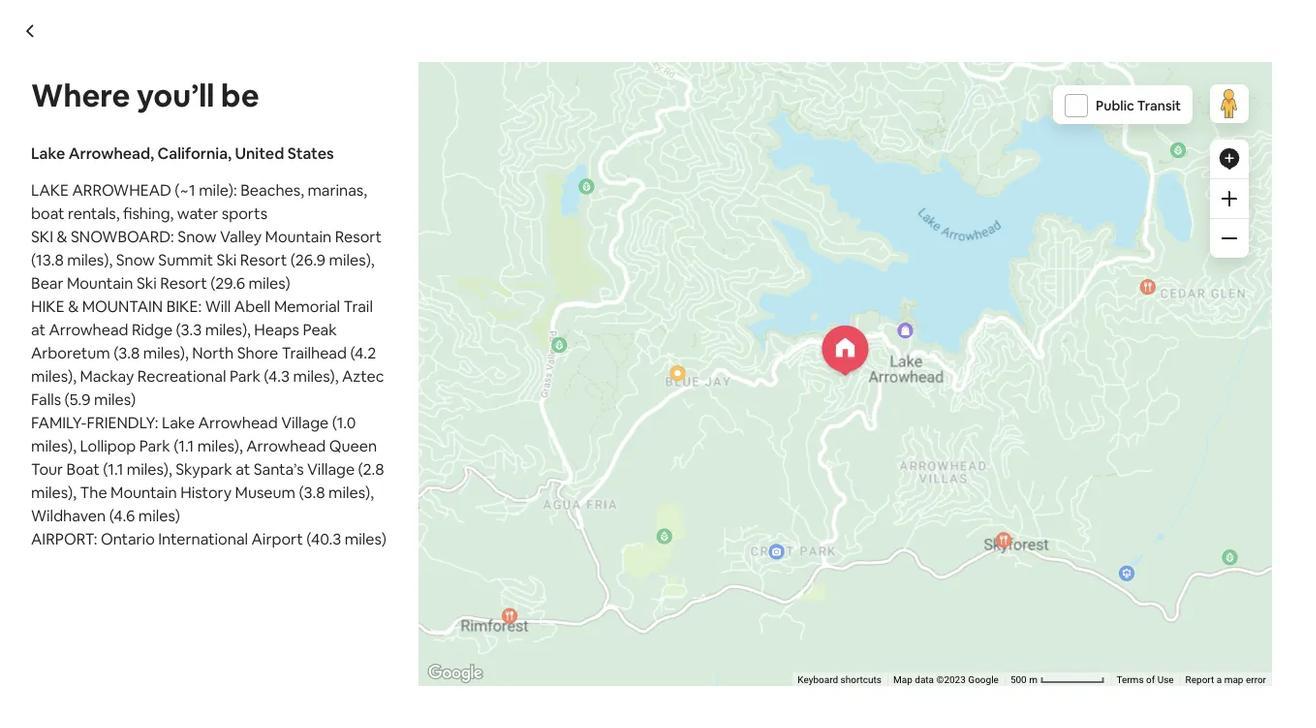 Task type: locate. For each thing, give the bounding box(es) containing it.
arrowhead up arboretum
[[49, 319, 128, 339]]

village
[[281, 412, 329, 432], [307, 459, 355, 479]]

mountain
[[82, 296, 163, 316]]

1 vertical spatial reviews
[[1122, 616, 1170, 633]]

views!
[[618, 99, 695, 131]]

mountain
[[265, 226, 332, 246], [67, 273, 133, 293], [111, 482, 177, 502]]

california, down luxe lake arrowhead getaway w/ treetop views!
[[361, 141, 426, 158]]

states inside · lake arrowhead, california, united states
[[475, 141, 516, 158]]

show all photos
[[1056, 504, 1156, 522]]

arrowhead
[[231, 99, 364, 131], [49, 319, 128, 339], [198, 412, 278, 432], [246, 436, 326, 456]]

65 reviews button
[[164, 140, 232, 159]]

reviews up "terms of use" link
[[1122, 616, 1170, 633]]

arrowhead, inside where you'll be dialog
[[69, 143, 154, 163]]

main living room | wood-burning fireplace image
[[931, 376, 1195, 553]]

1 vertical spatial 65
[[1104, 616, 1119, 633]]

united inside · lake arrowhead, california, united states
[[429, 141, 472, 158]]

aztec
[[342, 366, 384, 386]]

ridge
[[132, 319, 173, 339]]

public
[[1096, 97, 1135, 114]]

memorial
[[274, 296, 340, 316]]

0 vertical spatial 65
[[164, 141, 180, 158]]

wildhaven
[[31, 506, 106, 525]]

where you'll be dialog
[[0, 0, 1304, 717]]

2 vertical spatial mountain
[[111, 482, 177, 502]]

miles), down snowboard:
[[67, 250, 113, 269]]

0 horizontal spatial united
[[235, 143, 284, 163]]

shortcuts
[[841, 674, 882, 686]]

(4.2
[[350, 343, 376, 363]]

united up beaches,
[[235, 143, 284, 163]]

ski
[[31, 226, 53, 246]]

(1.1 up skypark
[[174, 436, 194, 456]]

· lake arrowhead, california, united states
[[239, 141, 516, 161]]

keyboard
[[798, 674, 839, 686]]

lake down recreational
[[162, 412, 195, 432]]

report
[[1186, 674, 1215, 686]]

0 vertical spatial snow
[[178, 226, 217, 246]]

where
[[31, 75, 130, 115]]

0 horizontal spatial states
[[288, 143, 334, 163]]

snow down the water
[[178, 226, 217, 246]]

arrowhead up santa's
[[246, 436, 326, 456]]

· right 4.94
[[157, 141, 160, 158]]

abell
[[234, 296, 271, 316]]

resort down the valley
[[240, 250, 287, 269]]

4.94
[[127, 141, 154, 158]]

lake
[[170, 99, 226, 131], [251, 141, 281, 158], [31, 143, 65, 163], [162, 412, 195, 432]]

(1.1
[[174, 436, 194, 456], [103, 459, 123, 479]]

miles) up friendly:
[[94, 389, 136, 409]]

1 horizontal spatial resort
[[240, 250, 287, 269]]

transit
[[1138, 97, 1182, 114]]

0 horizontal spatial resort
[[160, 273, 207, 293]]

& right hike
[[68, 296, 79, 316]]

at up museum
[[236, 459, 250, 479]]

resort down the marinas,
[[335, 226, 382, 246]]

1 vertical spatial snow
[[116, 250, 155, 269]]

1 horizontal spatial ·
[[239, 141, 243, 161]]

error
[[1247, 674, 1267, 686]]

terms of use link
[[1117, 674, 1175, 686]]

(26.9
[[291, 250, 326, 269]]

mackay
[[80, 366, 134, 386]]

65
[[164, 141, 180, 158], [1104, 616, 1119, 633]]

11/17/2023
[[1025, 683, 1091, 700]]

village down queen on the bottom left of the page
[[307, 459, 355, 479]]

share button
[[1055, 134, 1130, 167]]

0 horizontal spatial at
[[31, 319, 45, 339]]

arrowhead
[[72, 180, 171, 200]]

sports
[[222, 203, 268, 223]]

miles), down lollipop at bottom
[[127, 459, 172, 479]]

miles), down will
[[205, 319, 251, 339]]

lake up beaches,
[[251, 141, 281, 158]]

2 horizontal spatial resort
[[335, 226, 382, 246]]

ski up (29.6
[[217, 250, 237, 269]]

0 vertical spatial mountain
[[265, 226, 332, 246]]

united down getaway
[[429, 141, 472, 158]]

0 horizontal spatial reviews
[[183, 141, 232, 158]]

500
[[1011, 674, 1027, 686]]

1 vertical spatial park
[[139, 436, 170, 456]]

museum
[[235, 482, 296, 502]]

mountain up (4.6
[[111, 482, 177, 502]]

arboretum
[[31, 343, 110, 363]]

arrowhead, up the marinas,
[[283, 141, 358, 158]]

1 horizontal spatial states
[[475, 141, 516, 158]]

(3.8 up mackay
[[114, 343, 140, 363]]

& right ski
[[57, 226, 67, 246]]

boat
[[31, 203, 65, 223]]

united inside where you'll be dialog
[[235, 143, 284, 163]]

(4.3
[[264, 366, 290, 386]]

m
[[1030, 674, 1038, 686]]

1 horizontal spatial park
[[230, 366, 261, 386]]

heaps
[[254, 319, 299, 339]]

reviews up mile):
[[183, 141, 232, 158]]

(13.8
[[31, 250, 64, 269]]

mountain up mountain
[[67, 273, 133, 293]]

1 horizontal spatial reviews
[[1122, 616, 1170, 633]]

65 up terms
[[1104, 616, 1119, 633]]

lake up lake
[[31, 143, 65, 163]]

park down friendly:
[[139, 436, 170, 456]]

at down hike
[[31, 319, 45, 339]]

1 horizontal spatial arrowhead,
[[283, 141, 358, 158]]

0 vertical spatial resort
[[335, 226, 382, 246]]

1 vertical spatial (1.1
[[103, 459, 123, 479]]

valley
[[220, 226, 262, 246]]

11/12/2023
[[869, 683, 936, 700]]

1 vertical spatial village
[[307, 459, 355, 479]]

©2023
[[937, 674, 966, 686]]

(3.8 down santa's
[[299, 482, 325, 502]]

snow
[[178, 226, 217, 246], [116, 250, 155, 269]]

profile element
[[821, 0, 1195, 78]]

65 right 4.94
[[164, 141, 180, 158]]

0 vertical spatial reviews
[[183, 141, 232, 158]]

show all photos button
[[1017, 496, 1172, 529]]

california, inside · lake arrowhead, california, united states
[[361, 141, 426, 158]]

arrowhead, up 'arrowhead'
[[69, 143, 154, 163]]

(29.6
[[211, 273, 245, 293]]

water
[[177, 203, 218, 223]]

add a place to the map image
[[1219, 147, 1242, 171]]

ski up mountain
[[137, 273, 157, 293]]

public transit
[[1096, 97, 1182, 114]]

miles), up falls
[[31, 366, 77, 386]]

main living room | smart tv image
[[931, 184, 1195, 368]]

0 horizontal spatial ski
[[137, 273, 157, 293]]

(1.1 down lollipop at bottom
[[103, 459, 123, 479]]

mountain up the "(26.9"
[[265, 226, 332, 246]]

resort up bike:
[[160, 273, 207, 293]]

santa's
[[254, 459, 304, 479]]

summit
[[158, 250, 213, 269]]

1 horizontal spatial 65
[[1104, 616, 1119, 633]]

miles) right (40.3
[[345, 529, 387, 549]]

0 horizontal spatial california,
[[158, 143, 232, 163]]

resort
[[335, 226, 382, 246], [240, 250, 287, 269], [160, 273, 207, 293]]

1 vertical spatial ski
[[137, 273, 157, 293]]

1 vertical spatial at
[[236, 459, 250, 479]]

fishing,
[[123, 203, 174, 223]]

1 vertical spatial &
[[68, 296, 79, 316]]

0 horizontal spatial arrowhead,
[[69, 143, 154, 163]]

lake up '65 reviews' button
[[170, 99, 226, 131]]

village left (1.0
[[281, 412, 329, 432]]

0 vertical spatial &
[[57, 226, 67, 246]]

your stay location, map pin image
[[823, 326, 869, 376]]

1 horizontal spatial at
[[236, 459, 250, 479]]

of
[[1147, 674, 1156, 686]]

recreational
[[137, 366, 226, 386]]

tour
[[31, 459, 63, 479]]

main living room image
[[660, 376, 923, 553]]

california, up "(~1"
[[158, 143, 232, 163]]

miles),
[[67, 250, 113, 269], [329, 250, 375, 269], [205, 319, 251, 339], [143, 343, 189, 363], [31, 366, 77, 386], [293, 366, 339, 386], [31, 436, 77, 456], [198, 436, 243, 456], [127, 459, 172, 479], [31, 482, 77, 502], [329, 482, 374, 502]]

2 · from the left
[[239, 141, 243, 161]]

report a map error
[[1186, 674, 1267, 686]]

falls
[[31, 389, 61, 409]]

keyboard shortcuts button
[[798, 673, 882, 687]]

states up the marinas,
[[288, 143, 334, 163]]

· right '65 reviews' button
[[239, 141, 243, 161]]

you'll
[[137, 75, 215, 115]]

0 horizontal spatial ·
[[157, 141, 160, 158]]

2 vertical spatial resort
[[160, 273, 207, 293]]

0 horizontal spatial (3.8
[[114, 343, 140, 363]]

park down shore
[[230, 366, 261, 386]]

getaway
[[369, 99, 476, 131]]

snow down snowboard:
[[116, 250, 155, 269]]

ski
[[217, 250, 237, 269], [137, 273, 157, 293]]

dining area | 1,625-sq-ft home image
[[660, 184, 923, 368]]

marinas,
[[308, 180, 367, 200]]

miles) right (4.6
[[138, 506, 180, 525]]

1 horizontal spatial united
[[429, 141, 472, 158]]

states down w/
[[475, 141, 516, 158]]

1 horizontal spatial (1.1
[[174, 436, 194, 456]]

0 horizontal spatial 65
[[164, 141, 180, 158]]

arrowhead,
[[283, 141, 358, 158], [69, 143, 154, 163]]

1 horizontal spatial ski
[[217, 250, 237, 269]]

lake arrowhead, california, united states
[[31, 143, 334, 163]]

(5.9
[[65, 389, 91, 409]]

1 horizontal spatial (3.8
[[299, 482, 325, 502]]

california,
[[361, 141, 426, 158], [158, 143, 232, 163]]

1 horizontal spatial california,
[[361, 141, 426, 158]]

500 m button
[[1005, 673, 1111, 687]]

reviews
[[183, 141, 232, 158], [1122, 616, 1170, 633]]

1 vertical spatial (3.8
[[299, 482, 325, 502]]

use
[[1158, 674, 1175, 686]]

learn more about the host, evolve. image
[[688, 584, 742, 638], [688, 584, 742, 638]]

(4.6
[[109, 506, 135, 525]]

arrowhead up skypark
[[198, 412, 278, 432]]



Task type: vqa. For each thing, say whether or not it's contained in the screenshot.
hour
no



Task type: describe. For each thing, give the bounding box(es) containing it.
will
[[205, 296, 231, 316]]

terms of use
[[1117, 674, 1175, 686]]

zoom in image
[[1222, 191, 1238, 206]]

lake arrowhead (~1 mile): beaches, marinas, boat rentals, fishing, water sports ski & snowboard: snow valley mountain resort (13.8 miles), snow summit ski resort (26.9 miles), bear mountain ski resort (29.6 miles) hike & mountain bike: will abell memorial trail at arrowhead ridge (3.3 miles), heaps peak arboretum (3.8 miles), north shore trailhead (4.2 miles), mackay recreational park (4.3 miles), aztec falls (5.9 miles) family-friendly: lake arrowhead village (1.0 miles), lollipop park (1.1 miles), arrowhead queen tour boat (1.1 miles), skypark at santa's village (2.8 miles), the mountain history museum (3.8 miles), wildhaven (4.6 miles) airport: ontario international airport (40.3 miles)
[[31, 180, 387, 549]]

arrowhead, inside · lake arrowhead, california, united states
[[283, 141, 358, 158]]

google map
showing 12 points of interest. region
[[264, 0, 1304, 717]]

where you'll be
[[31, 75, 259, 115]]

500 m
[[1011, 674, 1041, 686]]

miles), down ridge
[[143, 343, 189, 363]]

lollipop
[[80, 436, 136, 456]]

bike:
[[166, 296, 202, 316]]

a
[[1217, 674, 1223, 686]]

save
[[1165, 142, 1195, 159]]

map
[[1225, 674, 1244, 686]]

drag pegman onto the map to open street view image
[[1211, 84, 1250, 123]]

miles) up abell on the top left of the page
[[249, 273, 291, 293]]

beaches,
[[241, 180, 304, 200]]

skypark
[[176, 459, 232, 479]]

0 horizontal spatial &
[[57, 226, 67, 246]]

luxe
[[109, 99, 165, 131]]

miles), down 'family-' on the bottom of the page
[[31, 436, 77, 456]]

1 horizontal spatial &
[[68, 296, 79, 316]]

ontario
[[101, 529, 155, 549]]

miles), down tour
[[31, 482, 77, 502]]

0 vertical spatial village
[[281, 412, 329, 432]]

trail
[[344, 296, 373, 316]]

lake arrowhead, california, united states button
[[251, 138, 516, 161]]

0 horizontal spatial snow
[[116, 250, 155, 269]]

peak
[[303, 319, 337, 339]]

save button
[[1134, 134, 1203, 167]]

keyboard shortcuts
[[798, 674, 882, 686]]

bear
[[31, 273, 63, 293]]

family-
[[31, 412, 87, 432]]

(3.3
[[176, 319, 202, 339]]

miles), down trailhead
[[293, 366, 339, 386]]

map
[[894, 674, 913, 686]]

boat
[[67, 459, 100, 479]]

arrowhead up beaches,
[[231, 99, 364, 131]]

google
[[969, 674, 999, 686]]

snowboard:
[[71, 226, 174, 246]]

share
[[1086, 142, 1122, 159]]

65 reviews
[[1104, 616, 1170, 633]]

friendly:
[[87, 412, 158, 432]]

0 horizontal spatial (1.1
[[103, 459, 123, 479]]

photos
[[1111, 504, 1156, 522]]

0 horizontal spatial park
[[139, 436, 170, 456]]

states inside where you'll be dialog
[[288, 143, 334, 163]]

lake arrowhead vacation rental | 3br | 2.5ba | 2 stories | step-free entry image
[[109, 184, 652, 553]]

shore
[[237, 343, 278, 363]]

miles), up skypark
[[198, 436, 243, 456]]

0 vertical spatial (1.1
[[174, 436, 194, 456]]

1 horizontal spatial snow
[[178, 226, 217, 246]]

lake inside · lake arrowhead, california, united states
[[251, 141, 281, 158]]

· inside · lake arrowhead, california, united states
[[239, 141, 243, 161]]

history
[[180, 482, 232, 502]]

show
[[1056, 504, 1091, 522]]

mile):
[[199, 180, 237, 200]]

be
[[221, 75, 259, 115]]

data
[[915, 674, 935, 686]]

1 · from the left
[[157, 141, 160, 158]]

lake
[[31, 180, 69, 200]]

w/
[[481, 99, 512, 131]]

rentals,
[[68, 203, 120, 223]]

4.94 · 65 reviews
[[127, 141, 232, 158]]

(~1
[[175, 180, 196, 200]]

1 vertical spatial mountain
[[67, 273, 133, 293]]

(1.0
[[332, 412, 356, 432]]

zoom out image
[[1222, 231, 1238, 246]]

0 vertical spatial ski
[[217, 250, 237, 269]]

airport
[[252, 529, 303, 549]]

all
[[1094, 504, 1108, 522]]

terms
[[1117, 674, 1144, 686]]

google image
[[424, 661, 488, 686]]

luxe lake arrowhead getaway w/ treetop views!
[[109, 99, 695, 131]]

queen
[[329, 436, 377, 456]]

0 vertical spatial park
[[230, 366, 261, 386]]

(2.8
[[358, 459, 385, 479]]

miles), down (2.8
[[329, 482, 374, 502]]

california, inside where you'll be dialog
[[158, 143, 232, 163]]

0 vertical spatial (3.8
[[114, 343, 140, 363]]

international
[[158, 529, 248, 549]]

0 vertical spatial at
[[31, 319, 45, 339]]

map data ©2023 google
[[894, 674, 999, 686]]

1 vertical spatial resort
[[240, 250, 287, 269]]

north
[[192, 343, 234, 363]]

miles), right the "(26.9"
[[329, 250, 375, 269]]

report a map error link
[[1186, 674, 1267, 686]]

treetop
[[518, 99, 612, 131]]

Start your search search field
[[507, 16, 797, 62]]

lake inside lake arrowhead (~1 mile): beaches, marinas, boat rentals, fishing, water sports ski & snowboard: snow valley mountain resort (13.8 miles), snow summit ski resort (26.9 miles), bear mountain ski resort (29.6 miles) hike & mountain bike: will abell memorial trail at arrowhead ridge (3.3 miles), heaps peak arboretum (3.8 miles), north shore trailhead (4.2 miles), mackay recreational park (4.3 miles), aztec falls (5.9 miles) family-friendly: lake arrowhead village (1.0 miles), lollipop park (1.1 miles), arrowhead queen tour boat (1.1 miles), skypark at santa's village (2.8 miles), the mountain history museum (3.8 miles), wildhaven (4.6 miles) airport: ontario international airport (40.3 miles)
[[162, 412, 195, 432]]



